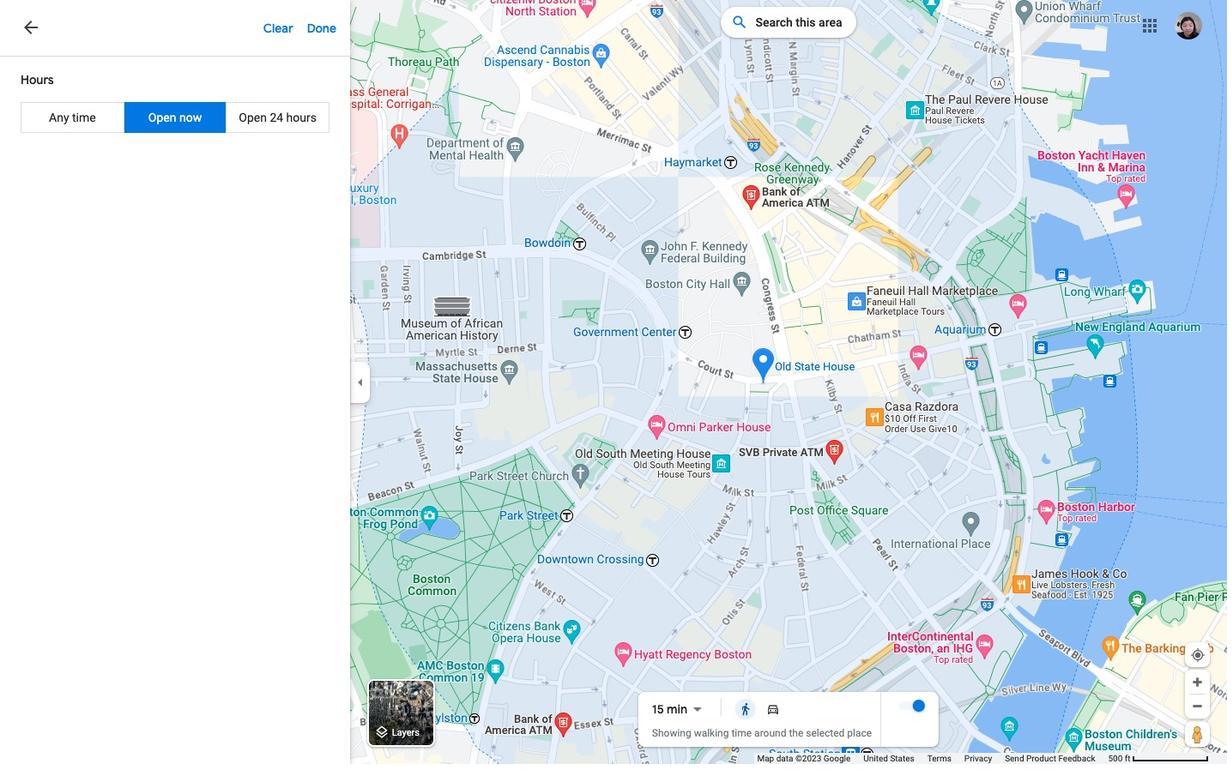 Task type: locate. For each thing, give the bounding box(es) containing it.
open 24 hours
[[239, 111, 317, 124]]

2 open from the left
[[239, 111, 267, 124]]

open left 24 at the left top of the page
[[239, 111, 267, 124]]

footer
[[757, 754, 1109, 765]]

states
[[891, 755, 915, 764]]

back image
[[21, 17, 41, 38]]

united
[[864, 755, 888, 764]]

the
[[789, 728, 804, 740]]

1 horizontal spatial time
[[732, 728, 752, 740]]

1 horizontal spatial open
[[239, 111, 267, 124]]

Turn off travel time tool checkbox
[[900, 700, 926, 713]]

500
[[1109, 755, 1123, 764]]

united states button
[[864, 754, 915, 765]]

2 none radio from the left
[[760, 700, 787, 720]]

terms
[[928, 755, 952, 764]]

search this area
[[756, 15, 843, 29]]

product
[[1027, 755, 1057, 764]]

main content
[[0, 0, 350, 765]]

open for open 24 hours
[[239, 111, 267, 124]]

walking image
[[739, 703, 753, 717]]

zoom out image
[[1192, 700, 1204, 713]]

footer containing map data ©2023 google
[[757, 754, 1109, 765]]

google maps element
[[0, 0, 1228, 765]]

500 ft button
[[1109, 755, 1210, 764]]

feedback
[[1059, 755, 1096, 764]]

None radio
[[732, 700, 760, 720], [760, 700, 787, 720]]

0 horizontal spatial time
[[72, 111, 96, 124]]

15
[[652, 702, 664, 718]]

none radio walking
[[732, 700, 760, 720]]

none radio left "driving" icon
[[732, 700, 760, 720]]

united states
[[864, 755, 915, 764]]

data
[[777, 755, 794, 764]]

zoom in image
[[1192, 676, 1204, 689]]

privacy button
[[965, 754, 992, 765]]

time right any
[[72, 111, 96, 124]]

1 open from the left
[[148, 111, 176, 124]]

show street view coverage image
[[1186, 722, 1210, 748]]

time down walking option
[[732, 728, 752, 740]]

now
[[179, 111, 202, 124]]

0 horizontal spatial open
[[148, 111, 176, 124]]

turn off travel time tool image
[[914, 700, 926, 713]]

open left now
[[148, 111, 176, 124]]

time
[[72, 111, 96, 124], [732, 728, 752, 740]]

0 vertical spatial time
[[72, 111, 96, 124]]

map data ©2023 google
[[757, 755, 851, 764]]

main content containing clear
[[0, 0, 350, 765]]

©2023
[[796, 755, 822, 764]]

1 vertical spatial time
[[732, 728, 752, 740]]

google account: michele murakami  
(michele.murakami@adept.ai) image
[[1175, 12, 1203, 39]]

1 none radio from the left
[[732, 700, 760, 720]]

around
[[755, 728, 787, 740]]

option group containing any time
[[21, 102, 330, 133]]

done button
[[307, 0, 350, 55]]

option group
[[21, 102, 330, 133]]

driving image
[[767, 703, 780, 717]]

open
[[148, 111, 176, 124], [239, 111, 267, 124]]

search this area button
[[721, 7, 856, 38]]

area
[[819, 15, 843, 29]]

hours group
[[0, 60, 350, 144]]

none radio up "around"
[[760, 700, 787, 720]]



Task type: describe. For each thing, give the bounding box(es) containing it.
collapse side panel image
[[351, 373, 370, 392]]

layers
[[392, 728, 420, 739]]

option group inside hours group
[[21, 102, 330, 133]]

done
[[307, 21, 337, 36]]

500 ft
[[1109, 755, 1131, 764]]

terms button
[[928, 754, 952, 765]]

showing walking time around the selected place
[[652, 728, 872, 740]]

place
[[848, 728, 872, 740]]

24
[[270, 111, 283, 124]]

this
[[796, 15, 816, 29]]

ft
[[1125, 755, 1131, 764]]

send product feedback
[[1005, 755, 1096, 764]]

google
[[824, 755, 851, 764]]

hours
[[286, 111, 317, 124]]

map
[[757, 755, 774, 764]]

clear
[[263, 21, 293, 36]]

send product feedback button
[[1005, 754, 1096, 765]]

clear button
[[263, 0, 307, 55]]

search
[[756, 15, 793, 29]]

walking
[[694, 728, 729, 740]]

any time
[[49, 111, 96, 124]]

hours
[[21, 72, 54, 88]]

show your location image
[[1191, 648, 1206, 664]]

min
[[667, 702, 688, 718]]

none radio "driving"
[[760, 700, 787, 720]]

open for open now
[[148, 111, 176, 124]]

footer inside google maps element
[[757, 754, 1109, 765]]

15 min button
[[652, 700, 708, 720]]

15 min
[[652, 702, 688, 718]]

selected
[[806, 728, 845, 740]]

privacy
[[965, 755, 992, 764]]

send
[[1005, 755, 1025, 764]]

time inside option group
[[72, 111, 96, 124]]

any
[[49, 111, 69, 124]]

open now
[[148, 111, 202, 124]]

showing
[[652, 728, 692, 740]]



Task type: vqa. For each thing, say whether or not it's contained in the screenshot.
Privacy
yes



